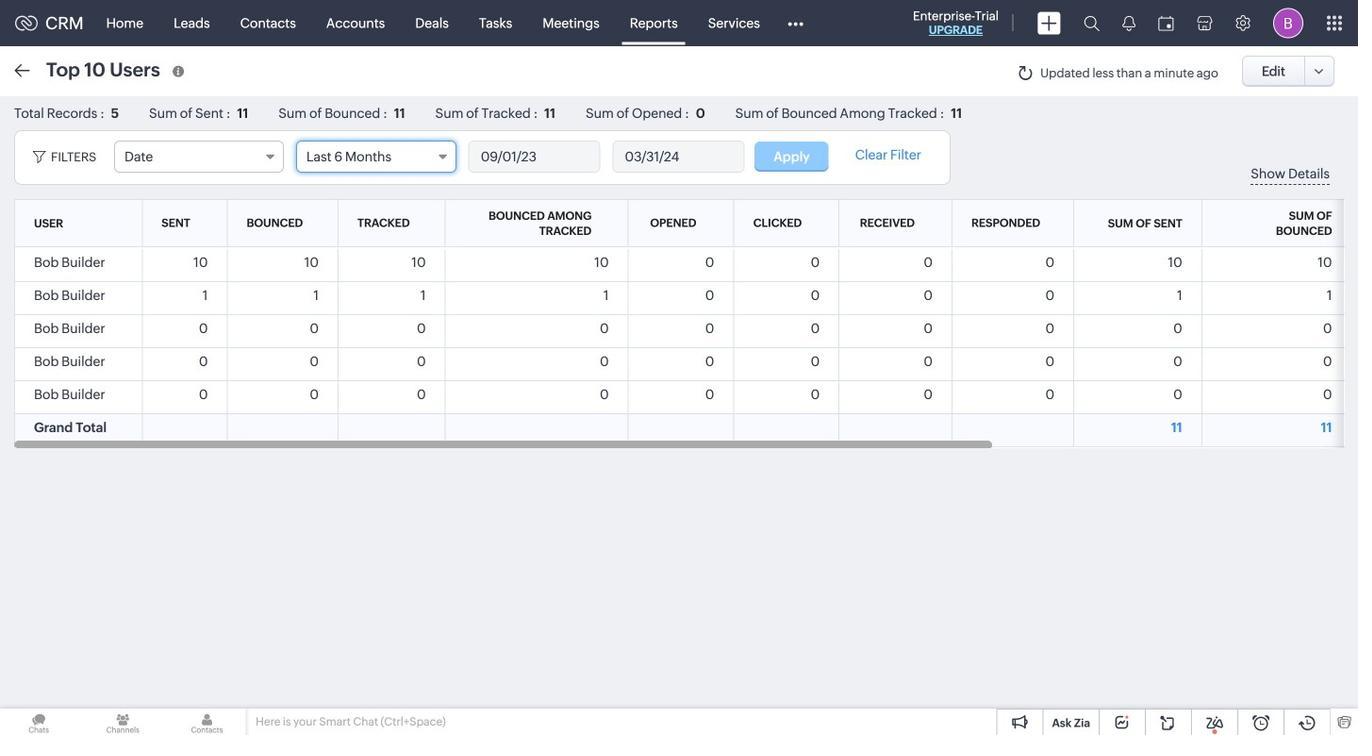 Task type: vqa. For each thing, say whether or not it's contained in the screenshot.
'Dal Tile Corporation'
no



Task type: describe. For each thing, give the bounding box(es) containing it.
2 mm/dd/yy text field from the left
[[614, 142, 744, 172]]

contacts image
[[168, 709, 246, 735]]

search image
[[1084, 15, 1100, 31]]

chats image
[[0, 709, 78, 735]]

profile element
[[1262, 0, 1315, 46]]

signals image
[[1123, 15, 1136, 31]]

signals element
[[1112, 0, 1147, 46]]

channels image
[[84, 709, 162, 735]]

Other Modules field
[[776, 8, 816, 38]]



Task type: locate. For each thing, give the bounding box(es) containing it.
0 horizontal spatial mm/dd/yy text field
[[470, 142, 600, 172]]

profile image
[[1274, 8, 1304, 38]]

logo image
[[15, 16, 38, 31]]

search element
[[1073, 0, 1112, 46]]

MM/DD/YY text field
[[470, 142, 600, 172], [614, 142, 744, 172]]

None field
[[114, 141, 284, 173], [296, 141, 457, 173], [114, 141, 284, 173], [296, 141, 457, 173]]

create menu image
[[1038, 12, 1062, 34]]

1 mm/dd/yy text field from the left
[[470, 142, 600, 172]]

calendar image
[[1159, 16, 1175, 31]]

1 horizontal spatial mm/dd/yy text field
[[614, 142, 744, 172]]

create menu element
[[1027, 0, 1073, 46]]



